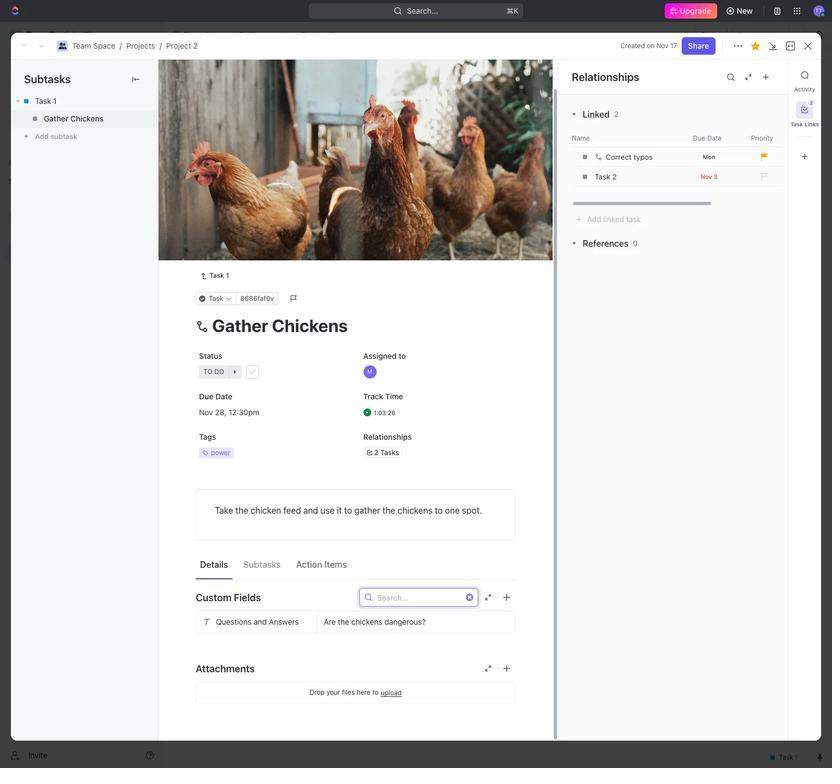Task type: vqa. For each thing, say whether or not it's contained in the screenshot.
well-
no



Task type: describe. For each thing, give the bounding box(es) containing it.
assigned to
[[364, 351, 406, 361]]

dangerous?
[[385, 617, 426, 627]]

2 vertical spatial project
[[190, 65, 239, 83]]

1:03:26
[[374, 409, 396, 416]]

linked
[[583, 109, 610, 119]]

1 button for 1
[[245, 189, 260, 200]]

change cover button
[[452, 239, 515, 256]]

task inside tab list
[[791, 121, 804, 127]]

add task for leftmost add task button
[[221, 228, 253, 237]]

⌘k
[[507, 6, 519, 15]]

references
[[583, 239, 629, 248]]

list link
[[244, 98, 259, 114]]

priority
[[752, 134, 774, 142]]

task sidebar navigation tab list
[[791, 66, 820, 165]]

add down dashboards
[[35, 132, 49, 141]]

tt button
[[811, 2, 828, 20]]

due for due date
[[694, 134, 706, 142]]

to inside drop your files here to upload
[[373, 688, 379, 697]]

user group image
[[11, 215, 19, 221]]

add linked task button
[[576, 215, 642, 224]]

add task for add task button to the right
[[754, 70, 787, 79]]

date
[[216, 392, 233, 401]]

task inside dropdown button
[[209, 294, 224, 303]]

status
[[199, 351, 223, 361]]

custom fields
[[196, 592, 261, 603]]

drop
[[310, 688, 325, 697]]

assignees button
[[442, 126, 493, 139]]

share for share button to the right of 17
[[689, 41, 710, 50]]

inbox
[[26, 76, 45, 85]]

typos
[[634, 153, 653, 161]]

2 inside linked 2
[[615, 109, 619, 119]]

favorites button
[[4, 156, 42, 170]]

questions and answers
[[216, 617, 299, 627]]

action
[[296, 560, 322, 569]]

home link
[[4, 53, 159, 71]]

add down "calendar" link
[[294, 154, 307, 163]]

calendar
[[279, 101, 312, 110]]

2 horizontal spatial add task button
[[747, 66, 793, 84]]

and inside "custom fields" element
[[254, 617, 267, 627]]

use
[[321, 506, 335, 516]]

m
[[368, 369, 373, 375]]

to left one
[[435, 506, 443, 516]]

0 vertical spatial to do
[[203, 259, 224, 267]]

3
[[714, 173, 718, 180]]

8686faf0v
[[241, 294, 274, 303]]

board
[[204, 101, 226, 110]]

progress
[[212, 154, 247, 163]]

inbox link
[[4, 72, 159, 89]]

in progress
[[203, 154, 247, 163]]

add inside task sidebar content section
[[588, 215, 602, 224]]

spot.
[[462, 506, 483, 516]]

add subtask
[[35, 132, 77, 141]]

date
[[708, 134, 722, 142]]

12:30
[[229, 408, 248, 417]]

action items button
[[292, 555, 352, 574]]

files
[[342, 688, 355, 697]]

0 horizontal spatial add task button
[[216, 227, 257, 240]]

track time
[[364, 392, 404, 401]]

tree inside sidebar navigation
[[4, 190, 159, 338]]

m button
[[360, 362, 516, 382]]

1 vertical spatial task 1
[[221, 190, 243, 199]]

team space
[[184, 30, 227, 39]]

upload
[[381, 689, 402, 697]]

nov 3 button
[[682, 173, 737, 180]]

name
[[572, 134, 590, 142]]

gantt
[[372, 101, 392, 110]]

1 horizontal spatial user group image
[[174, 32, 181, 38]]

correct typos
[[606, 153, 653, 161]]

1 vertical spatial add task
[[294, 154, 323, 163]]

relationships inside task sidebar content section
[[572, 70, 640, 83]]

2 horizontal spatial the
[[383, 506, 396, 516]]

hide button
[[564, 126, 587, 139]]

subtasks button
[[239, 555, 286, 574]]

0 vertical spatial task 1
[[35, 96, 57, 106]]

1 vertical spatial projects
[[126, 41, 155, 50]]

1 vertical spatial project
[[166, 41, 191, 50]]

1 button for 2
[[246, 208, 261, 219]]

drop your files here to upload
[[310, 688, 402, 697]]

change
[[459, 243, 487, 252]]

automations
[[739, 30, 785, 39]]

activity
[[795, 86, 816, 92]]

to right the it
[[344, 506, 352, 516]]

0
[[634, 239, 638, 248]]

hide
[[568, 128, 583, 136]]

feed
[[284, 506, 301, 516]]

0 vertical spatial project 2
[[302, 30, 334, 39]]

tags power
[[199, 432, 231, 457]]

‎task 2
[[595, 172, 617, 181]]

2 tasks
[[375, 448, 399, 457]]

upgrade
[[681, 6, 712, 15]]

table link
[[330, 98, 351, 114]]

0 horizontal spatial task 1 link
[[11, 92, 158, 110]]

gather
[[44, 114, 68, 123]]

task
[[627, 215, 642, 224]]

0 horizontal spatial team space link
[[72, 41, 115, 50]]

1 horizontal spatial add task button
[[281, 152, 327, 165]]

do inside to do dropdown button
[[214, 368, 224, 376]]

items
[[325, 560, 347, 569]]

chicken
[[251, 506, 281, 516]]

subtask
[[50, 132, 77, 141]]

due date
[[694, 134, 722, 142]]

reposition
[[407, 243, 445, 252]]

are the chickens dangerous?
[[324, 617, 426, 627]]

2 vertical spatial task 1
[[210, 272, 229, 280]]

on
[[647, 42, 655, 50]]

the for chickens
[[338, 617, 350, 627]]



Task type: locate. For each thing, give the bounding box(es) containing it.
0 vertical spatial share
[[701, 30, 722, 39]]

upload button
[[381, 689, 402, 697]]

the for chicken
[[236, 506, 249, 516]]

fields
[[234, 592, 261, 603]]

details
[[200, 560, 228, 569]]

chickens
[[70, 114, 104, 123]]

nov 28 , 12:30 pm
[[199, 408, 260, 417]]

1 horizontal spatial project 2 link
[[288, 28, 337, 42]]

0 horizontal spatial nov
[[199, 408, 213, 417]]

due for due date
[[199, 392, 214, 401]]

project
[[302, 30, 328, 39], [166, 41, 191, 50], [190, 65, 239, 83]]

the right gather
[[383, 506, 396, 516]]

1 vertical spatial nov
[[701, 173, 713, 180]]

task links
[[791, 121, 820, 127]]

are the chickens dangerous? button
[[317, 611, 515, 633]]

1 horizontal spatial and
[[304, 506, 318, 516]]

tree
[[4, 190, 159, 338]]

nov 3
[[701, 173, 718, 180]]

1 vertical spatial share
[[689, 41, 710, 50]]

1 vertical spatial and
[[254, 617, 267, 627]]

0 vertical spatial chickens
[[398, 506, 433, 516]]

power button
[[196, 443, 352, 463]]

set priority image
[[756, 169, 773, 185]]

2 vertical spatial add task
[[221, 228, 253, 237]]

relationships
[[572, 70, 640, 83], [364, 432, 412, 442]]

nov for nov 3
[[701, 173, 713, 180]]

1 horizontal spatial team
[[184, 30, 203, 39]]

the inside are the chickens dangerous? button
[[338, 617, 350, 627]]

0 horizontal spatial projects
[[126, 41, 155, 50]]

nov
[[657, 42, 669, 50], [701, 173, 713, 180], [199, 408, 213, 417]]

tags
[[199, 432, 216, 442]]

created
[[621, 42, 646, 50]]

0 vertical spatial user group image
[[174, 32, 181, 38]]

task sidebar content section
[[557, 60, 833, 741]]

/
[[232, 30, 234, 39], [284, 30, 286, 39], [120, 41, 122, 50], [160, 41, 162, 50]]

chickens inside button
[[352, 617, 383, 627]]

subtasks
[[24, 73, 71, 85], [244, 560, 281, 569]]

1 horizontal spatial add task
[[294, 154, 323, 163]]

1 button down "progress"
[[245, 189, 260, 200]]

add task button down "calendar" link
[[281, 152, 327, 165]]

subtasks down "home"
[[24, 73, 71, 85]]

1 vertical spatial team
[[72, 41, 91, 50]]

1 vertical spatial relationships
[[364, 432, 412, 442]]

new button
[[722, 2, 760, 20]]

due left date
[[199, 392, 214, 401]]

add task button down task 2
[[216, 227, 257, 240]]

linked
[[604, 215, 625, 224]]

1 horizontal spatial projects
[[250, 30, 279, 39]]

pm
[[248, 408, 260, 417]]

0 horizontal spatial space
[[93, 41, 115, 50]]

0 horizontal spatial chickens
[[352, 617, 383, 627]]

custom fields element
[[196, 611, 516, 643]]

17
[[671, 42, 678, 50]]

add left linked
[[588, 215, 602, 224]]

relationships up the 2 tasks
[[364, 432, 412, 442]]

0 vertical spatial space
[[205, 30, 227, 39]]

0 horizontal spatial project 2
[[190, 65, 255, 83]]

task 1 link up the task dropdown button
[[196, 269, 234, 282]]

add down "automations" button
[[754, 70, 768, 79]]

0 horizontal spatial projects link
[[126, 41, 155, 50]]

favorites
[[9, 159, 38, 167]]

custom fields button
[[196, 585, 516, 611]]

project 2
[[302, 30, 334, 39], [190, 65, 255, 83]]

user group image up 'home' link
[[58, 43, 66, 49]]

home
[[26, 57, 47, 66]]

dashboards
[[26, 113, 69, 122]]

new
[[737, 6, 754, 15]]

1 horizontal spatial projects link
[[236, 28, 282, 42]]

chickens left one
[[398, 506, 433, 516]]

tt
[[816, 7, 823, 14]]

one
[[445, 506, 460, 516]]

here
[[357, 688, 371, 697]]

power
[[211, 449, 231, 457]]

assignees
[[456, 128, 488, 136]]

nov left 28
[[199, 408, 213, 417]]

2 horizontal spatial add task
[[754, 70, 787, 79]]

the
[[236, 506, 249, 516], [383, 506, 396, 516], [338, 617, 350, 627]]

add linked task
[[588, 215, 642, 224]]

Edit task name text field
[[196, 315, 516, 336]]

space for team space
[[205, 30, 227, 39]]

to right the assigned
[[399, 351, 406, 361]]

2 horizontal spatial nov
[[701, 173, 713, 180]]

due inside due date "dropdown button"
[[694, 134, 706, 142]]

subtasks up fields at the left bottom
[[244, 560, 281, 569]]

priority button
[[737, 134, 791, 143]]

upgrade link
[[666, 3, 718, 19]]

to inside to do dropdown button
[[204, 368, 213, 376]]

nov inside nov 3 dropdown button
[[701, 173, 713, 180]]

created on nov 17
[[621, 42, 678, 50]]

2 vertical spatial add task button
[[216, 227, 257, 240]]

0 horizontal spatial subtasks
[[24, 73, 71, 85]]

share button right 17
[[682, 37, 716, 55]]

add task button down "automations" button
[[747, 66, 793, 84]]

nov left 3
[[701, 173, 713, 180]]

and left answers
[[254, 617, 267, 627]]

mon button
[[682, 153, 737, 161]]

set priority element
[[756, 169, 773, 185]]

space for team space / projects / project 2
[[93, 41, 115, 50]]

to do inside dropdown button
[[204, 368, 224, 376]]

share down 'upgrade'
[[701, 30, 722, 39]]

gather
[[355, 506, 381, 516]]

1 horizontal spatial space
[[205, 30, 227, 39]]

search...
[[407, 6, 439, 15]]

0 horizontal spatial project 2 link
[[166, 41, 198, 50]]

are
[[324, 617, 336, 627]]

cover
[[489, 243, 509, 252]]

0 vertical spatial subtasks
[[24, 73, 71, 85]]

your
[[327, 688, 340, 697]]

custom
[[196, 592, 232, 603]]

0 vertical spatial due
[[694, 134, 706, 142]]

1 vertical spatial add task button
[[281, 152, 327, 165]]

0 horizontal spatial relationships
[[364, 432, 412, 442]]

1 vertical spatial task 1 link
[[196, 269, 234, 282]]

0 horizontal spatial and
[[254, 617, 267, 627]]

spaces
[[9, 177, 32, 186]]

1 button right task 2
[[246, 208, 261, 219]]

task 1
[[35, 96, 57, 106], [221, 190, 243, 199], [210, 272, 229, 280]]

0 vertical spatial add task button
[[747, 66, 793, 84]]

change cover button
[[452, 239, 515, 256]]

references 0
[[583, 239, 638, 248]]

mon
[[703, 153, 716, 160]]

share for share button below 'upgrade'
[[701, 30, 722, 39]]

the right the take
[[236, 506, 249, 516]]

add down task 2
[[221, 228, 235, 237]]

team space / projects / project 2
[[72, 41, 198, 50]]

0 vertical spatial 1 button
[[245, 189, 260, 200]]

0 horizontal spatial due
[[199, 392, 214, 401]]

gather chickens
[[44, 114, 104, 123]]

0 vertical spatial relationships
[[572, 70, 640, 83]]

chickens down custom fields dropdown button
[[352, 617, 383, 627]]

2 vertical spatial nov
[[199, 408, 213, 417]]

sidebar navigation
[[0, 22, 164, 768]]

1 horizontal spatial project 2
[[302, 30, 334, 39]]

to do up the task dropdown button
[[203, 259, 224, 267]]

1 vertical spatial chickens
[[352, 617, 383, 627]]

share right 17
[[689, 41, 710, 50]]

to right "here"
[[373, 688, 379, 697]]

answers
[[269, 617, 299, 627]]

take the chicken feed and use it to gather the chickens to one spot.
[[215, 506, 483, 516]]

user group image left team space
[[174, 32, 181, 38]]

clear search image
[[466, 594, 474, 601]]

gantt link
[[369, 98, 392, 114]]

do up the task dropdown button
[[214, 259, 224, 267]]

0 vertical spatial and
[[304, 506, 318, 516]]

‎task
[[595, 172, 611, 181]]

to do
[[203, 259, 224, 267], [204, 368, 224, 376]]

the right are
[[338, 617, 350, 627]]

due left "date"
[[694, 134, 706, 142]]

reposition button
[[400, 239, 452, 256]]

share button down 'upgrade'
[[694, 26, 729, 44]]

do down status
[[214, 368, 224, 376]]

1 vertical spatial user group image
[[58, 43, 66, 49]]

task 1 up the task dropdown button
[[210, 272, 229, 280]]

0 vertical spatial nov
[[657, 42, 669, 50]]

assigned
[[364, 351, 397, 361]]

0 vertical spatial projects
[[250, 30, 279, 39]]

task 1 link up chickens
[[11, 92, 158, 110]]

team for team space / projects / project 2
[[72, 41, 91, 50]]

Search tasks... text field
[[697, 124, 806, 141]]

1 vertical spatial space
[[93, 41, 115, 50]]

task 1 up dashboards
[[35, 96, 57, 106]]

to down status
[[204, 368, 213, 376]]

1 vertical spatial due
[[199, 392, 214, 401]]

1 vertical spatial project 2
[[190, 65, 255, 83]]

0 vertical spatial add task
[[754, 70, 787, 79]]

it
[[337, 506, 342, 516]]

to up the task dropdown button
[[203, 259, 212, 267]]

0 vertical spatial task 1 link
[[11, 92, 158, 110]]

correct typos link
[[593, 148, 680, 166]]

0 horizontal spatial user group image
[[58, 43, 66, 49]]

0 horizontal spatial the
[[236, 506, 249, 516]]

1 horizontal spatial team space link
[[170, 28, 230, 42]]

Search... text field
[[378, 589, 478, 606]]

0 vertical spatial do
[[214, 259, 224, 267]]

share button
[[694, 26, 729, 44], [682, 37, 716, 55]]

nov left 17
[[657, 42, 669, 50]]

correct
[[606, 153, 632, 161]]

1 horizontal spatial nov
[[657, 42, 669, 50]]

team
[[184, 30, 203, 39], [72, 41, 91, 50]]

relationships up linked 2
[[572, 70, 640, 83]]

1 horizontal spatial task 1 link
[[196, 269, 234, 282]]

add task down calendar
[[294, 154, 323, 163]]

0 horizontal spatial team
[[72, 41, 91, 50]]

task
[[770, 70, 787, 79], [35, 96, 51, 106], [791, 121, 804, 127], [308, 154, 323, 163], [221, 190, 237, 199], [221, 209, 237, 219], [237, 228, 253, 237], [210, 272, 224, 280], [209, 294, 224, 303]]

28
[[215, 408, 225, 417]]

docs
[[26, 94, 44, 103]]

0 vertical spatial team
[[184, 30, 203, 39]]

and
[[304, 506, 318, 516], [254, 617, 267, 627]]

team for team space
[[184, 30, 203, 39]]

task 1 up task 2
[[221, 190, 243, 199]]

attachments button
[[196, 656, 516, 682]]

1 horizontal spatial due
[[694, 134, 706, 142]]

1 horizontal spatial chickens
[[398, 506, 433, 516]]

1 horizontal spatial relationships
[[572, 70, 640, 83]]

table
[[332, 101, 351, 110]]

to do down status
[[204, 368, 224, 376]]

8686faf0v button
[[236, 292, 279, 305]]

0 vertical spatial project
[[302, 30, 328, 39]]

subtasks inside button
[[244, 560, 281, 569]]

1 vertical spatial to do
[[204, 368, 224, 376]]

0 horizontal spatial add task
[[221, 228, 253, 237]]

2 inside "button"
[[811, 100, 814, 106]]

to
[[203, 259, 212, 267], [399, 351, 406, 361], [204, 368, 213, 376], [344, 506, 352, 516], [435, 506, 443, 516], [373, 688, 379, 697]]

automations button
[[733, 27, 790, 43]]

take
[[215, 506, 233, 516]]

1 vertical spatial 1 button
[[246, 208, 261, 219]]

add task down "automations" button
[[754, 70, 787, 79]]

2
[[330, 30, 334, 39], [193, 41, 198, 50], [242, 65, 252, 83], [811, 100, 814, 106], [615, 109, 619, 119], [260, 154, 264, 163], [613, 172, 617, 181], [239, 209, 244, 219], [236, 259, 241, 267], [375, 448, 379, 457]]

1 vertical spatial subtasks
[[244, 560, 281, 569]]

add
[[754, 70, 768, 79], [35, 132, 49, 141], [294, 154, 307, 163], [588, 215, 602, 224], [221, 228, 235, 237]]

1 vertical spatial do
[[214, 368, 224, 376]]

add task down task 2
[[221, 228, 253, 237]]

1 horizontal spatial the
[[338, 617, 350, 627]]

1 horizontal spatial subtasks
[[244, 560, 281, 569]]

questions
[[216, 617, 252, 627]]

user group image
[[174, 32, 181, 38], [58, 43, 66, 49]]

nov for nov 28 , 12:30 pm
[[199, 408, 213, 417]]

1:03:26 button
[[360, 403, 516, 423]]

and left use
[[304, 506, 318, 516]]



